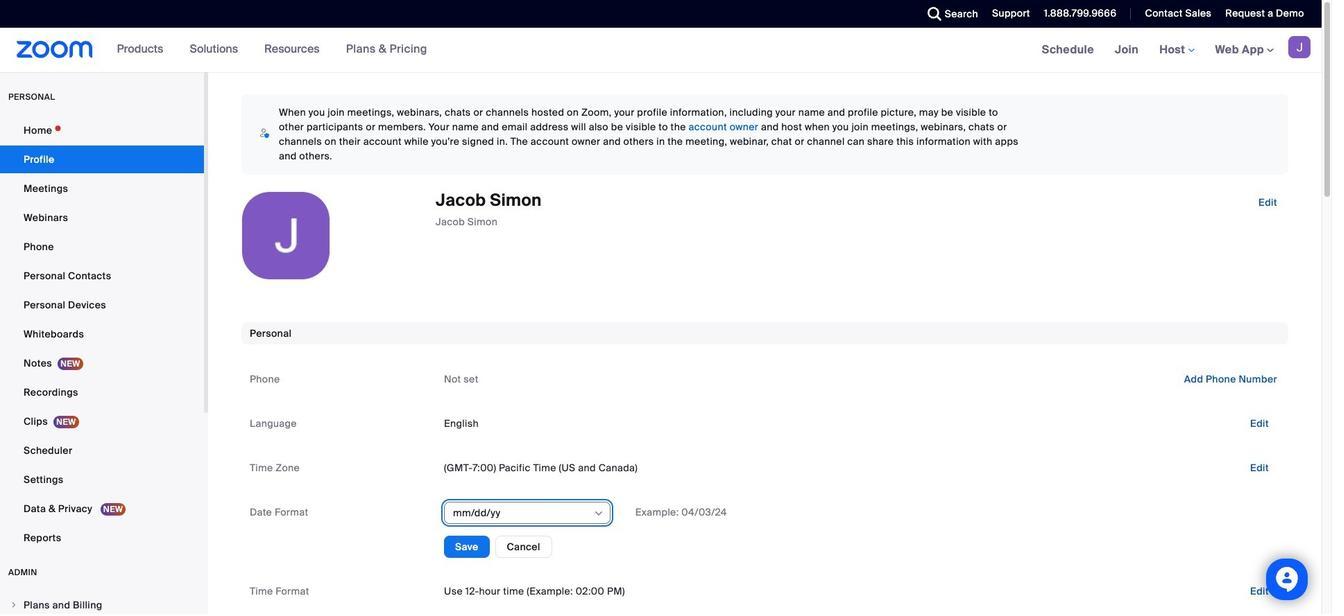 Task type: locate. For each thing, give the bounding box(es) containing it.
banner
[[0, 28, 1322, 73]]

edit user photo image
[[275, 230, 297, 242]]

profile picture image
[[1289, 36, 1311, 58]]

right image
[[10, 602, 18, 610]]

meetings navigation
[[1032, 28, 1322, 73]]

show options image
[[593, 509, 604, 520]]

zoom logo image
[[17, 41, 93, 58]]

personal menu menu
[[0, 117, 204, 554]]

menu item
[[0, 593, 204, 615]]



Task type: describe. For each thing, give the bounding box(es) containing it.
product information navigation
[[107, 28, 438, 72]]

user photo image
[[242, 192, 330, 280]]



Task type: vqa. For each thing, say whether or not it's contained in the screenshot.
Open chat ICON
no



